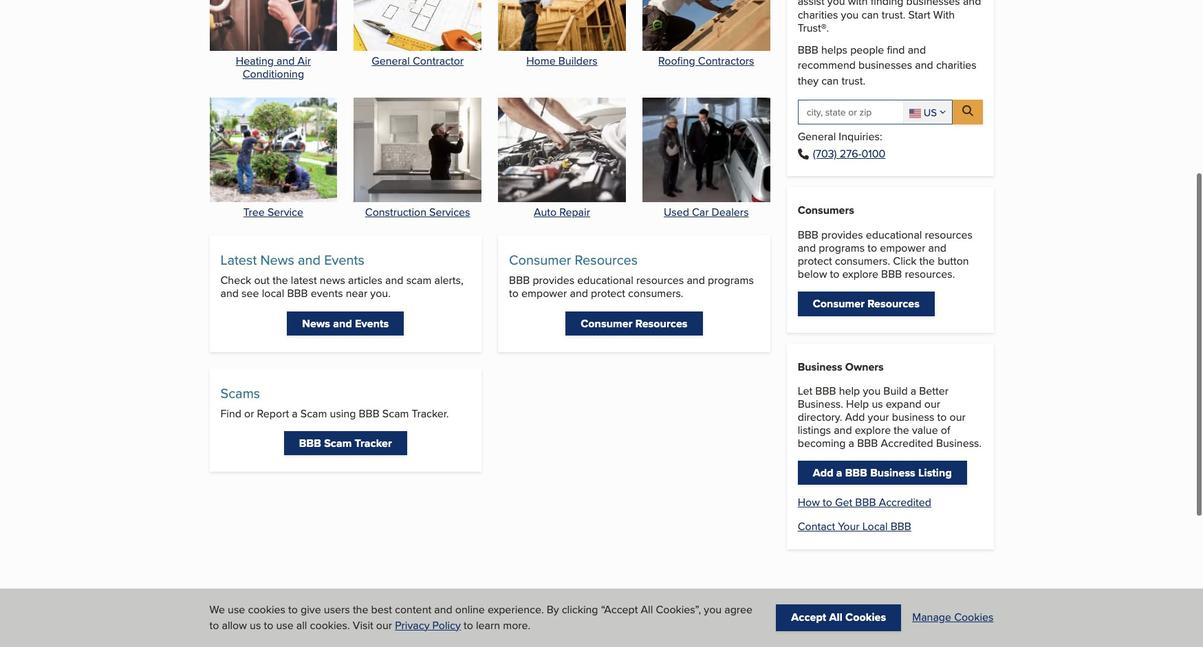 Task type: locate. For each thing, give the bounding box(es) containing it.
0 horizontal spatial provides
[[533, 273, 575, 288]]

0 horizontal spatial add
[[813, 465, 834, 481]]

accredited up contact your local bbb link on the right of the page
[[879, 495, 932, 511]]

1 horizontal spatial protect
[[798, 253, 832, 269]]

you right the help
[[863, 383, 881, 399]]

alerts,
[[435, 273, 464, 288]]

0 horizontal spatial business.
[[798, 396, 844, 412]]

about
[[785, 615, 815, 631]]

builders
[[559, 53, 598, 69]]

1 horizontal spatial general
[[798, 129, 836, 145]]

using
[[330, 406, 356, 422]]

0 horizontal spatial us
[[250, 618, 261, 634]]

and
[[908, 42, 926, 58], [277, 53, 295, 69], [915, 57, 934, 73], [798, 240, 816, 256], [929, 240, 947, 256], [298, 250, 321, 270], [385, 273, 404, 288], [687, 273, 705, 288], [221, 286, 239, 302], [570, 286, 588, 302], [333, 316, 352, 331], [834, 423, 852, 439], [434, 602, 453, 618]]

add a bbb business listing
[[813, 465, 952, 481]]

0 vertical spatial add
[[845, 410, 865, 425]]

add inside let bbb help you build a better business. help us expand our directory. add your business to our listings and explore the value of becoming a bbb accredited business.
[[845, 410, 865, 425]]

add a bbb business listing button
[[798, 461, 967, 485]]

cookies
[[846, 610, 886, 626], [955, 610, 994, 626]]

home builders
[[527, 53, 598, 69]]

for for for businesses
[[560, 615, 576, 631]]

provides up below
[[822, 227, 863, 243]]

add down becoming
[[813, 465, 834, 481]]

car
[[692, 204, 709, 220]]

contractors
[[698, 53, 755, 69]]

help
[[839, 383, 860, 399]]

consumer resources for consumers
[[813, 296, 920, 312]]

0 vertical spatial events
[[324, 250, 365, 270]]

and inside let bbb help you build a better business. help us expand our directory. add your business to our listings and explore the value of becoming a bbb accredited business.
[[834, 423, 852, 439]]

1 horizontal spatial educational
[[866, 227, 922, 243]]

explore down help
[[855, 423, 891, 439]]

consumers.
[[835, 253, 891, 269], [628, 286, 684, 302]]

programs up below
[[819, 240, 865, 256]]

latest news and events check out the latest news articles and scam alerts, and see local bbb events near you.
[[221, 250, 464, 302]]

0 vertical spatial you
[[863, 383, 881, 399]]

consumer resources link down consumer resources bbb provides educational resources and programs to empower and protect consumers.
[[566, 311, 703, 336]]

our right value
[[950, 410, 966, 425]]

0 horizontal spatial consumers.
[[628, 286, 684, 302]]

1 horizontal spatial for
[[560, 615, 576, 631]]

resources
[[925, 227, 973, 243], [637, 273, 684, 288]]

1 horizontal spatial empower
[[880, 240, 926, 256]]

bbb
[[798, 42, 819, 58], [798, 227, 819, 243], [882, 266, 902, 282], [509, 273, 530, 288], [287, 286, 308, 302], [816, 383, 836, 399], [359, 406, 380, 422], [299, 436, 321, 451], [858, 436, 878, 452], [846, 465, 868, 481], [856, 495, 876, 511], [891, 519, 912, 535]]

resources inside consumer resources bbb provides educational resources and programs to empower and protect consumers.
[[575, 250, 638, 270]]

0 vertical spatial us
[[872, 396, 883, 412]]

1 horizontal spatial provides
[[822, 227, 863, 243]]

trust.
[[842, 73, 866, 89]]

conditioning
[[243, 66, 304, 82]]

resources inside the bbb provides educational resources and programs to empower and protect consumers. click the button below to explore bbb resources.
[[925, 227, 973, 243]]

0 vertical spatial explore
[[843, 266, 879, 282]]

by
[[547, 602, 559, 618]]

for for for consumers
[[334, 615, 351, 631]]

0 horizontal spatial educational
[[578, 273, 634, 288]]

0 vertical spatial consumer resources
[[813, 296, 920, 312]]

us right allow
[[250, 618, 261, 634]]

0 horizontal spatial programs
[[708, 273, 754, 288]]

general left contractor
[[372, 53, 410, 69]]

0 horizontal spatial general
[[372, 53, 410, 69]]

policy
[[433, 618, 461, 634]]

a right the build
[[911, 383, 917, 399]]

tracker
[[355, 436, 392, 451]]

a up get
[[837, 465, 843, 481]]

0 horizontal spatial consumers
[[353, 615, 410, 631]]

1 horizontal spatial consumer resources
[[813, 296, 920, 312]]

business
[[892, 410, 935, 425]]

general contractor
[[372, 53, 464, 69]]

1 horizontal spatial you
[[863, 383, 881, 399]]

use left all
[[276, 618, 294, 634]]

0 vertical spatial protect
[[798, 253, 832, 269]]

bbb scam tracker
[[299, 436, 392, 451]]

1 horizontal spatial resources
[[925, 227, 973, 243]]

consumer down auto
[[509, 250, 571, 270]]

latest
[[291, 273, 317, 288]]

1 horizontal spatial programs
[[819, 240, 865, 256]]

clicking
[[562, 602, 598, 618]]

business. up listings
[[798, 396, 844, 412]]

1 cookies from the left
[[846, 610, 886, 626]]

our up value
[[925, 396, 941, 412]]

businesses
[[579, 615, 635, 631]]

our right visit
[[376, 618, 392, 634]]

consumer down below
[[813, 296, 865, 312]]

accredited down business
[[881, 436, 934, 452]]

0 vertical spatial business.
[[798, 396, 844, 412]]

0 horizontal spatial protect
[[591, 286, 626, 302]]

0 vertical spatial provides
[[822, 227, 863, 243]]

cookies.
[[310, 618, 350, 634]]

1 horizontal spatial add
[[845, 410, 865, 425]]

a right report
[[292, 406, 298, 422]]

consumer resources bbb provides educational resources and programs to empower and protect consumers.
[[509, 250, 754, 302]]

consumer resources link
[[798, 292, 935, 316], [566, 311, 703, 336]]

construction services link
[[354, 97, 482, 220]]

the inside the bbb provides educational resources and programs to empower and protect consumers. click the button below to explore bbb resources.
[[920, 253, 935, 269]]

allow
[[222, 618, 247, 634]]

0 horizontal spatial news
[[260, 250, 294, 270]]

2 vertical spatial consumer
[[581, 316, 633, 331]]

how to get bbb accredited
[[798, 495, 932, 511]]

service
[[268, 204, 303, 220]]

dealers
[[712, 204, 749, 220]]

0 vertical spatial general
[[372, 53, 410, 69]]

0 vertical spatial resources
[[925, 227, 973, 243]]

1 vertical spatial add
[[813, 465, 834, 481]]

for businesses link
[[560, 615, 635, 631]]

business up let
[[798, 359, 843, 375]]

a inside button
[[837, 465, 843, 481]]

the right click in the top of the page
[[920, 253, 935, 269]]

1 vertical spatial explore
[[855, 423, 891, 439]]

provides inside the bbb provides educational resources and programs to empower and protect consumers. click the button below to explore bbb resources.
[[822, 227, 863, 243]]

the right out
[[273, 273, 288, 288]]

0 vertical spatial empower
[[880, 240, 926, 256]]

1 horizontal spatial all
[[830, 610, 843, 626]]

0 vertical spatial business
[[798, 359, 843, 375]]

roofing contractors
[[659, 53, 755, 69]]

expand
[[886, 396, 922, 412]]

0010-672 (307)
[[813, 146, 886, 162]]

cookies right manage
[[955, 610, 994, 626]]

cookies
[[248, 602, 286, 618]]

business owners
[[798, 359, 884, 375]]

1 vertical spatial consumers.
[[628, 286, 684, 302]]

1 vertical spatial educational
[[578, 273, 634, 288]]

resources inside consumer resources bbb provides educational resources and programs to empower and protect consumers.
[[637, 273, 684, 288]]

news
[[260, 250, 294, 270], [302, 316, 330, 331]]

news up out
[[260, 250, 294, 270]]

0 vertical spatial consumers.
[[835, 253, 891, 269]]

the inside let bbb help you build a better business. help us expand our directory. add your business to our listings and explore the value of becoming a bbb accredited business.
[[894, 423, 910, 439]]

accredited inside let bbb help you build a better business. help us expand our directory. add your business to our listings and explore the value of becoming a bbb accredited business.
[[881, 436, 934, 452]]

owners
[[846, 359, 884, 375]]

manage cookies button
[[913, 610, 994, 626]]

0 vertical spatial consumer
[[509, 250, 571, 270]]

add inside button
[[813, 465, 834, 481]]

1 for from the left
[[334, 615, 351, 631]]

us right help
[[872, 396, 883, 412]]

all inside "button"
[[830, 610, 843, 626]]

roofing contractors link
[[643, 0, 771, 69]]

0 vertical spatial news
[[260, 250, 294, 270]]

1 vertical spatial resources
[[868, 296, 920, 312]]

bbb inside consumer resources bbb provides educational resources and programs to empower and protect consumers.
[[509, 273, 530, 288]]

resources down consumer resources bbb provides educational resources and programs to empower and protect consumers.
[[636, 316, 688, 331]]

1 horizontal spatial us
[[872, 396, 883, 412]]

the left value
[[894, 423, 910, 439]]

1 vertical spatial news
[[302, 316, 330, 331]]

online
[[455, 602, 485, 618]]

to right below
[[830, 266, 840, 282]]

2 cookies from the left
[[955, 610, 994, 626]]

provides down auto
[[533, 273, 575, 288]]

programs down dealers on the top right of page
[[708, 273, 754, 288]]

consumer resources down consumer resources bbb provides educational resources and programs to empower and protect consumers.
[[581, 316, 688, 331]]

check
[[221, 273, 251, 288]]

1 vertical spatial protect
[[591, 286, 626, 302]]

consumer for consumer resources
[[581, 316, 633, 331]]

1 vertical spatial resources
[[637, 273, 684, 288]]

for right by
[[560, 615, 576, 631]]

0 vertical spatial consumers
[[798, 203, 855, 218]]

events
[[311, 286, 343, 302]]

all
[[641, 602, 653, 618], [830, 610, 843, 626]]

2 for from the left
[[560, 615, 576, 631]]

business up how to get bbb accredited "link"
[[871, 465, 916, 481]]

consumer resources down the bbb provides educational resources and programs to empower and protect consumers. click the button below to explore bbb resources.
[[813, 296, 920, 312]]

consumers. inside consumer resources bbb provides educational resources and programs to empower and protect consumers.
[[628, 286, 684, 302]]

consumer resources link down the bbb provides educational resources and programs to empower and protect consumers. click the button below to explore bbb resources.
[[798, 292, 935, 316]]

local
[[262, 286, 284, 302]]

general
[[372, 53, 410, 69], [798, 129, 836, 145]]

local
[[863, 519, 888, 535]]

us inside 'we use cookies to give users the best content and online experience. by clicking "accept all cookies", you agree to allow us to use all cookies. visit our'
[[250, 618, 261, 634]]

1 vertical spatial you
[[704, 602, 722, 618]]

to left click in the top of the page
[[868, 240, 877, 256]]

consumers. inside the bbb provides educational resources and programs to empower and protect consumers. click the button below to explore bbb resources.
[[835, 253, 891, 269]]

accept all cookies button
[[776, 605, 902, 632]]

for left visit
[[334, 615, 351, 631]]

resources
[[575, 250, 638, 270], [868, 296, 920, 312], [636, 316, 688, 331]]

0 horizontal spatial cookies
[[846, 610, 886, 626]]

business
[[798, 359, 843, 375], [871, 465, 916, 481]]

use right we
[[228, 602, 245, 618]]

1 vertical spatial us
[[250, 618, 261, 634]]

1 vertical spatial empower
[[522, 286, 567, 302]]

business. up listing
[[937, 436, 982, 452]]

1 vertical spatial general
[[798, 129, 836, 145]]

1 horizontal spatial business.
[[937, 436, 982, 452]]

1 vertical spatial business.
[[937, 436, 982, 452]]

resources down repair
[[575, 250, 638, 270]]

programs inside consumer resources bbb provides educational resources and programs to empower and protect consumers.
[[708, 273, 754, 288]]

1 horizontal spatial consumer resources link
[[798, 292, 935, 316]]

events up news
[[324, 250, 365, 270]]

0 horizontal spatial consumer resources
[[581, 316, 688, 331]]

news down events
[[302, 316, 330, 331]]

consumer
[[509, 250, 571, 270], [813, 296, 865, 312], [581, 316, 633, 331]]

cookies",
[[656, 602, 701, 618]]

0 horizontal spatial empower
[[522, 286, 567, 302]]

protect inside consumer resources bbb provides educational resources and programs to empower and protect consumers.
[[591, 286, 626, 302]]

to left allow
[[210, 618, 219, 634]]

us
[[872, 396, 883, 412], [250, 618, 261, 634]]

agree
[[725, 602, 753, 618]]

explore
[[843, 266, 879, 282], [855, 423, 891, 439]]

1 horizontal spatial consumer
[[581, 316, 633, 331]]

0 horizontal spatial all
[[641, 602, 653, 618]]

and inside heating and air conditioning
[[277, 53, 295, 69]]

0 horizontal spatial our
[[376, 618, 392, 634]]

we
[[210, 602, 225, 618]]

general for general inquiries:
[[798, 129, 836, 145]]

explore left click in the top of the page
[[843, 266, 879, 282]]

us inside let bbb help you build a better business. help us expand our directory. add your business to our listings and explore the value of becoming a bbb accredited business.
[[872, 396, 883, 412]]

to down the better
[[938, 410, 947, 425]]

the inside 'we use cookies to give users the best content and online experience. by clicking "accept all cookies", you agree to allow us to use all cookies. visit our'
[[353, 602, 368, 618]]

cookies inside accept all cookies "button"
[[846, 610, 886, 626]]

educational inside the bbb provides educational resources and programs to empower and protect consumers. click the button below to explore bbb resources.
[[866, 227, 922, 243]]

privacy policy to learn more.
[[395, 618, 531, 634]]

0 vertical spatial programs
[[819, 240, 865, 256]]

consumer down consumer resources bbb provides educational resources and programs to empower and protect consumers.
[[581, 316, 633, 331]]

1 horizontal spatial business
[[871, 465, 916, 481]]

events
[[324, 250, 365, 270], [355, 316, 389, 331]]

scam down using
[[324, 436, 352, 451]]

0 horizontal spatial consumer
[[509, 250, 571, 270]]

get
[[835, 495, 853, 511]]

for
[[334, 615, 351, 631], [560, 615, 576, 631]]

to left all
[[264, 618, 273, 634]]

general up (307)
[[798, 129, 836, 145]]

the left best
[[353, 602, 368, 618]]

"accept
[[601, 602, 638, 618]]

experience.
[[488, 602, 544, 618]]

0 horizontal spatial for
[[334, 615, 351, 631]]

1 vertical spatial consumer
[[813, 296, 865, 312]]

1 horizontal spatial consumers.
[[835, 253, 891, 269]]

resources for consumers
[[868, 296, 920, 312]]

0 horizontal spatial resources
[[637, 273, 684, 288]]

1 vertical spatial provides
[[533, 273, 575, 288]]

bbb®
[[818, 615, 845, 631]]

bbb inside button
[[846, 465, 868, 481]]

0 horizontal spatial you
[[704, 602, 722, 618]]

add left your
[[845, 410, 865, 425]]

0 vertical spatial accredited
[[881, 436, 934, 452]]

scam left tracker.
[[383, 406, 409, 422]]

general for general contractor
[[372, 53, 410, 69]]

scam
[[406, 273, 432, 288]]

0 vertical spatial educational
[[866, 227, 922, 243]]

cookies inside manage cookies button
[[955, 610, 994, 626]]

0 vertical spatial resources
[[575, 250, 638, 270]]

1 vertical spatial business
[[871, 465, 916, 481]]

1 vertical spatial programs
[[708, 273, 754, 288]]

0 horizontal spatial business
[[798, 359, 843, 375]]

us
[[924, 105, 937, 119]]

2 horizontal spatial consumer
[[813, 296, 865, 312]]

or
[[244, 406, 254, 422]]

cookies right bbb®
[[846, 610, 886, 626]]

you inside 'we use cookies to give users the best content and online experience. by clicking "accept all cookies", you agree to allow us to use all cookies. visit our'
[[704, 602, 722, 618]]

0 horizontal spatial consumer resources link
[[566, 311, 703, 336]]

to right alerts,
[[509, 286, 519, 302]]

events down you.
[[355, 316, 389, 331]]

1 vertical spatial consumer resources
[[581, 316, 688, 331]]

672
[[840, 146, 859, 162]]

below
[[798, 266, 827, 282]]

educational
[[866, 227, 922, 243], [578, 273, 634, 288]]

you left agree
[[704, 602, 722, 618]]

empower inside the bbb provides educational resources and programs to empower and protect consumers. click the button below to explore bbb resources.
[[880, 240, 926, 256]]

roofing
[[659, 53, 696, 69]]

resources.
[[905, 266, 955, 282]]

2 vertical spatial resources
[[636, 316, 688, 331]]

resources down click in the top of the page
[[868, 296, 920, 312]]

1 horizontal spatial cookies
[[955, 610, 994, 626]]



Task type: vqa. For each thing, say whether or not it's contained in the screenshot.


Task type: describe. For each thing, give the bounding box(es) containing it.
the inside latest news and events check out the latest news articles and scam alerts, and see local bbb events near you.
[[273, 273, 288, 288]]

bbb scam tracker link
[[284, 431, 407, 456]]

news
[[320, 273, 345, 288]]

contact your local bbb link
[[798, 519, 983, 535]]

near
[[346, 286, 368, 302]]

give
[[301, 602, 321, 618]]

services
[[429, 204, 470, 220]]

contractor
[[413, 53, 464, 69]]

business inside button
[[871, 465, 916, 481]]

you inside let bbb help you build a better business. help us expand our directory. add your business to our listings and explore the value of becoming a bbb accredited business.
[[863, 383, 881, 399]]

city, state or zip field
[[807, 101, 903, 124]]

about bbb®
[[785, 615, 845, 631]]

1 horizontal spatial our
[[925, 396, 941, 412]]

consumer resources link for consumers
[[798, 292, 935, 316]]

a inside 'scams find or report a scam using bbb scam tracker.'
[[292, 406, 298, 422]]

construction services
[[365, 204, 470, 220]]

listings
[[798, 423, 831, 439]]

used car dealers
[[664, 204, 749, 220]]

bbb inside bbb helps people find and recommend businesses and charities they can trust.
[[798, 42, 819, 58]]

for consumers link
[[334, 615, 410, 631]]

news and events
[[302, 316, 389, 331]]

1 horizontal spatial use
[[276, 618, 294, 634]]

find
[[887, 42, 905, 58]]

for consumers
[[334, 615, 410, 631]]

bbb helps people find and recommend businesses and charities they can trust.
[[798, 42, 977, 89]]

to left give
[[288, 602, 298, 618]]

your
[[838, 519, 860, 535]]

to left learn
[[464, 618, 473, 634]]

bbb inside 'scams find or report a scam using bbb scam tracker.'
[[359, 406, 380, 422]]

how to get bbb accredited link
[[798, 495, 983, 511]]

bbb provides educational resources and programs to empower and protect consumers. click the button below to explore bbb resources.
[[798, 227, 973, 282]]

better
[[920, 383, 949, 399]]

explore inside let bbb help you build a better business. help us expand our directory. add your business to our listings and explore the value of becoming a bbb accredited business.
[[855, 423, 891, 439]]

2 horizontal spatial our
[[950, 410, 966, 425]]

bbb inside latest news and events check out the latest news articles and scam alerts, and see local bbb events near you.
[[287, 286, 308, 302]]

construction
[[365, 204, 427, 220]]

1 vertical spatial events
[[355, 316, 389, 331]]

a right becoming
[[849, 436, 855, 452]]

see
[[242, 286, 259, 302]]

consumer resources for consumer resources
[[581, 316, 688, 331]]

general contractor link
[[354, 0, 482, 69]]

scam left using
[[301, 406, 327, 422]]

contact
[[798, 519, 836, 535]]

directory.
[[798, 410, 843, 425]]

programs inside the bbb provides educational resources and programs to empower and protect consumers. click the button below to explore bbb resources.
[[819, 240, 865, 256]]

how
[[798, 495, 820, 511]]

bbb image
[[210, 616, 268, 648]]

home
[[527, 53, 556, 69]]

all inside 'we use cookies to give users the best content and online experience. by clicking "accept all cookies", you agree to allow us to use all cookies. visit our'
[[641, 602, 653, 618]]

click
[[893, 253, 917, 269]]

accept all cookies
[[792, 610, 886, 626]]

1 vertical spatial accredited
[[879, 495, 932, 511]]

accept
[[792, 610, 827, 626]]

all
[[296, 618, 307, 634]]

air
[[298, 53, 311, 69]]

0 horizontal spatial use
[[228, 602, 245, 618]]

provides inside consumer resources bbb provides educational resources and programs to empower and protect consumers.
[[533, 273, 575, 288]]

educational inside consumer resources bbb provides educational resources and programs to empower and protect consumers.
[[578, 273, 634, 288]]

consumer for consumers
[[813, 296, 865, 312]]

news inside latest news and events check out the latest news articles and scam alerts, and see local bbb events near you.
[[260, 250, 294, 270]]

consumer resources link for consumer resources
[[566, 311, 703, 336]]

to inside let bbb help you build a better business. help us expand our directory. add your business to our listings and explore the value of becoming a bbb accredited business.
[[938, 410, 947, 425]]

your
[[868, 410, 890, 425]]

best
[[371, 602, 392, 618]]

contact your local bbb
[[798, 519, 912, 535]]

heating and air conditioning
[[236, 53, 311, 82]]

repair
[[560, 204, 590, 220]]

consumer inside consumer resources bbb provides educational resources and programs to empower and protect consumers.
[[509, 250, 571, 270]]

manage
[[913, 610, 952, 626]]

content
[[395, 602, 432, 618]]

they
[[798, 73, 819, 89]]

we use cookies to give users the best content and online experience. by clicking "accept all cookies", you agree to allow us to use all cookies. visit our
[[210, 602, 753, 634]]

resources for consumer resources
[[636, 316, 688, 331]]

out
[[254, 273, 270, 288]]

people
[[851, 42, 884, 58]]

report
[[257, 406, 289, 422]]

1 horizontal spatial news
[[302, 316, 330, 331]]

more.
[[503, 618, 531, 634]]

our inside 'we use cookies to give users the best content and online experience. by clicking "accept all cookies", you agree to allow us to use all cookies. visit our'
[[376, 618, 392, 634]]

privacy policy link
[[395, 618, 461, 634]]

manage cookies
[[913, 610, 994, 626]]

US field
[[903, 101, 952, 124]]

recommend
[[798, 57, 856, 73]]

explore inside the bbb provides educational resources and programs to empower and protect consumers. click the button below to explore bbb resources.
[[843, 266, 879, 282]]

to inside consumer resources bbb provides educational resources and programs to empower and protect consumers.
[[509, 286, 519, 302]]

businesses
[[859, 57, 913, 73]]

becoming
[[798, 436, 846, 452]]

listing
[[919, 465, 952, 481]]

helps
[[822, 42, 848, 58]]

auto repair link
[[498, 97, 626, 220]]

button
[[938, 253, 969, 269]]

to left get
[[823, 495, 833, 511]]

tree service link
[[210, 97, 337, 220]]

charities
[[936, 57, 977, 73]]

about bbb® link
[[785, 615, 845, 631]]

and inside 'we use cookies to give users the best content and online experience. by clicking "accept all cookies", you agree to allow us to use all cookies. visit our'
[[434, 602, 453, 618]]

1 vertical spatial consumers
[[353, 615, 410, 631]]

protect inside the bbb provides educational resources and programs to empower and protect consumers. click the button below to explore bbb resources.
[[798, 253, 832, 269]]

tree
[[243, 204, 265, 220]]

scams find or report a scam using bbb scam tracker.
[[221, 383, 449, 422]]

let
[[798, 383, 813, 399]]

(307)
[[813, 146, 837, 162]]

1 horizontal spatial consumers
[[798, 203, 855, 218]]

scams
[[221, 383, 260, 403]]

you.
[[370, 286, 391, 302]]

empower inside consumer resources bbb provides educational resources and programs to empower and protect consumers.
[[522, 286, 567, 302]]

news and events link
[[287, 311, 404, 336]]

inquiries:
[[839, 129, 883, 145]]

0010-672 (307) link
[[813, 146, 886, 162]]

events inside latest news and events check out the latest news articles and scam alerts, and see local bbb events near you.
[[324, 250, 365, 270]]



